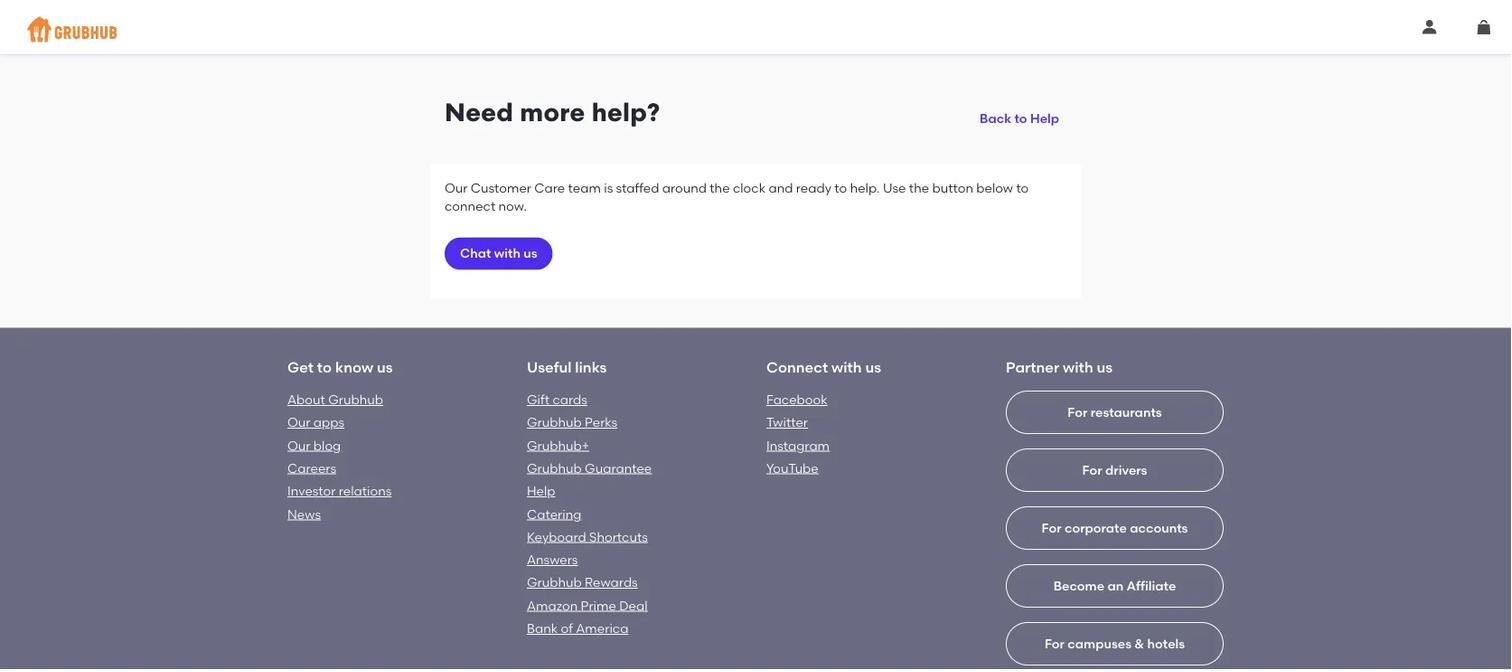Task type: vqa. For each thing, say whether or not it's contained in the screenshot.
OUR                                     BLOG link
yes



Task type: describe. For each thing, give the bounding box(es) containing it.
button
[[933, 180, 974, 196]]

small image
[[1477, 20, 1492, 34]]

america
[[576, 621, 629, 636]]

grubhub logo image
[[27, 11, 118, 47]]

amazon
[[527, 598, 578, 613]]

rewards
[[585, 575, 638, 590]]

for campuses & hotels link
[[1006, 622, 1224, 670]]

about grubhub link
[[288, 392, 383, 407]]

with for connect
[[832, 358, 862, 376]]

hotels
[[1148, 636, 1185, 651]]

keyboard shortcuts link
[[527, 529, 648, 544]]

chat with us
[[460, 246, 538, 261]]

corporate
[[1065, 520, 1127, 535]]

to right below
[[1017, 180, 1029, 196]]

connect with us
[[767, 358, 882, 376]]

catering link
[[527, 506, 582, 522]]

connect
[[767, 358, 828, 376]]

for drivers link
[[1006, 448, 1224, 664]]

become
[[1054, 578, 1105, 593]]

for drivers
[[1083, 462, 1148, 478]]

for corporate accounts
[[1042, 520, 1189, 535]]

facebook twitter instagram youtube
[[767, 392, 830, 476]]

connect
[[445, 198, 496, 214]]

perks
[[585, 415, 618, 430]]

drivers
[[1106, 462, 1148, 478]]

shortcuts
[[590, 529, 648, 544]]

grubhub down gift cards link
[[527, 415, 582, 430]]

bank
[[527, 621, 558, 636]]

restaurants
[[1091, 404, 1163, 420]]

for for for drivers
[[1083, 462, 1103, 478]]

grubhub rewards link
[[527, 575, 638, 590]]

2 the from the left
[[910, 180, 930, 196]]

amazon prime deal link
[[527, 598, 648, 613]]

now.
[[499, 198, 527, 214]]

of
[[561, 621, 573, 636]]

for restaurants link
[[1006, 390, 1224, 606]]

back to help link
[[973, 97, 1067, 129]]

our customer care team is staffed around the clock and ready to help. use the button below to connect now.
[[445, 180, 1029, 214]]

with for partner
[[1063, 358, 1094, 376]]

ready
[[796, 180, 832, 196]]

youtube link
[[767, 460, 819, 476]]

our apps link
[[288, 415, 345, 430]]

for for for campuses & hotels
[[1045, 636, 1065, 651]]

clock
[[733, 180, 766, 196]]

facebook
[[767, 392, 828, 407]]

useful links
[[527, 358, 607, 376]]

need
[[445, 97, 514, 127]]

answers
[[527, 552, 578, 567]]

news
[[288, 506, 321, 522]]

grubhub perks link
[[527, 415, 618, 430]]

for for for corporate accounts
[[1042, 520, 1062, 535]]

around
[[663, 180, 707, 196]]

us right the know
[[377, 358, 393, 376]]

apps
[[314, 415, 345, 430]]

our                                     blog link
[[288, 438, 341, 453]]

links
[[575, 358, 607, 376]]

need more help?
[[445, 97, 661, 127]]

become an affiliate link
[[1006, 564, 1224, 670]]

answers link
[[527, 552, 578, 567]]

about grubhub our apps our                                     blog careers investor                                     relations news
[[288, 392, 392, 522]]

customer
[[471, 180, 532, 196]]

gift cards grubhub perks grubhub+ grubhub guarantee help catering keyboard shortcuts answers grubhub rewards amazon prime deal bank of america
[[527, 392, 652, 636]]

1 vertical spatial our
[[288, 415, 311, 430]]

use
[[883, 180, 906, 196]]



Task type: locate. For each thing, give the bounding box(es) containing it.
for left corporate
[[1042, 520, 1062, 535]]

to right back on the right of the page
[[1015, 111, 1028, 126]]

for for for restaurants
[[1068, 404, 1088, 420]]

grubhub+
[[527, 438, 590, 453]]

get to know us
[[288, 358, 393, 376]]

accounts
[[1131, 520, 1189, 535]]

us
[[524, 246, 538, 261], [377, 358, 393, 376], [866, 358, 882, 376], [1097, 358, 1113, 376]]

us for partner with us
[[1097, 358, 1113, 376]]

campuses
[[1068, 636, 1132, 651]]

us up for restaurants
[[1097, 358, 1113, 376]]

our up 'connect'
[[445, 180, 468, 196]]

careers
[[288, 460, 336, 476]]

help
[[1031, 111, 1060, 126], [527, 483, 556, 499]]

for left restaurants
[[1068, 404, 1088, 420]]

careers link
[[288, 460, 336, 476]]

and
[[769, 180, 793, 196]]

twitter link
[[767, 415, 808, 430]]

blog
[[314, 438, 341, 453]]

1 vertical spatial help
[[527, 483, 556, 499]]

is
[[604, 180, 613, 196]]

for campuses & hotels
[[1045, 636, 1185, 651]]

with right connect
[[832, 358, 862, 376]]

1 the from the left
[[710, 180, 730, 196]]

our inside our customer care team is staffed around the clock and ready to help. use the button below to connect now.
[[445, 180, 468, 196]]

know
[[335, 358, 374, 376]]

with inside button
[[494, 246, 521, 261]]

twitter
[[767, 415, 808, 430]]

grubhub inside "about grubhub our apps our                                     blog careers investor                                     relations news"
[[328, 392, 383, 407]]

affiliate
[[1127, 578, 1177, 593]]

bank of america link
[[527, 621, 629, 636]]

the right use
[[910, 180, 930, 196]]

back
[[980, 111, 1012, 126]]

staffed
[[616, 180, 660, 196]]

become an affiliate
[[1054, 578, 1177, 593]]

1 horizontal spatial with
[[832, 358, 862, 376]]

1 horizontal spatial help
[[1031, 111, 1060, 126]]

us right connect
[[866, 358, 882, 376]]

0 horizontal spatial with
[[494, 246, 521, 261]]

gift
[[527, 392, 550, 407]]

gift cards link
[[527, 392, 588, 407]]

investor                                     relations link
[[288, 483, 392, 499]]

investor
[[288, 483, 336, 499]]

an
[[1108, 578, 1124, 593]]

youtube
[[767, 460, 819, 476]]

help?
[[592, 97, 661, 127]]

below
[[977, 180, 1014, 196]]

useful
[[527, 358, 572, 376]]

relations
[[339, 483, 392, 499]]

for
[[1068, 404, 1088, 420], [1083, 462, 1103, 478], [1042, 520, 1062, 535], [1045, 636, 1065, 651]]

partner
[[1006, 358, 1060, 376]]

grubhub down the grubhub+ "link"
[[527, 460, 582, 476]]

our
[[445, 180, 468, 196], [288, 415, 311, 430], [288, 438, 311, 453]]

help up catering
[[527, 483, 556, 499]]

us for chat with us
[[524, 246, 538, 261]]

to right get
[[317, 358, 332, 376]]

our down about
[[288, 415, 311, 430]]

0 vertical spatial our
[[445, 180, 468, 196]]

grubhub down the know
[[328, 392, 383, 407]]

0 horizontal spatial help
[[527, 483, 556, 499]]

with right "partner"
[[1063, 358, 1094, 376]]

us down now.
[[524, 246, 538, 261]]

instagram link
[[767, 438, 830, 453]]

the
[[710, 180, 730, 196], [910, 180, 930, 196]]

back to help
[[980, 111, 1060, 126]]

with for chat
[[494, 246, 521, 261]]

get
[[288, 358, 314, 376]]

facebook link
[[767, 392, 828, 407]]

chat
[[460, 246, 491, 261]]

help right back on the right of the page
[[1031, 111, 1060, 126]]

for left drivers
[[1083, 462, 1103, 478]]

news link
[[288, 506, 321, 522]]

team
[[568, 180, 601, 196]]

catering
[[527, 506, 582, 522]]

for left campuses
[[1045, 636, 1065, 651]]

us for connect with us
[[866, 358, 882, 376]]

prime
[[581, 598, 617, 613]]

partner with us
[[1006, 358, 1113, 376]]

instagram
[[767, 438, 830, 453]]

grubhub guarantee link
[[527, 460, 652, 476]]

with right 'chat'
[[494, 246, 521, 261]]

1 horizontal spatial the
[[910, 180, 930, 196]]

help inside gift cards grubhub perks grubhub+ grubhub guarantee help catering keyboard shortcuts answers grubhub rewards amazon prime deal bank of america
[[527, 483, 556, 499]]

help link
[[527, 483, 556, 499]]

2 horizontal spatial with
[[1063, 358, 1094, 376]]

deal
[[620, 598, 648, 613]]

to inside 'link'
[[1015, 111, 1028, 126]]

chat with us button
[[445, 237, 553, 270]]

guarantee
[[585, 460, 652, 476]]

keyboard
[[527, 529, 587, 544]]

2 vertical spatial our
[[288, 438, 311, 453]]

&
[[1135, 636, 1145, 651]]

for restaurants
[[1068, 404, 1163, 420]]

to
[[1015, 111, 1028, 126], [835, 180, 848, 196], [1017, 180, 1029, 196], [317, 358, 332, 376]]

small image
[[1423, 20, 1438, 34]]

for corporate accounts link
[[1006, 506, 1224, 670]]

0 vertical spatial help
[[1031, 111, 1060, 126]]

about
[[288, 392, 325, 407]]

with
[[494, 246, 521, 261], [832, 358, 862, 376], [1063, 358, 1094, 376]]

the left the clock
[[710, 180, 730, 196]]

0 horizontal spatial the
[[710, 180, 730, 196]]

grubhub+ link
[[527, 438, 590, 453]]

to left help. at the top of page
[[835, 180, 848, 196]]

our up careers link
[[288, 438, 311, 453]]

help inside back to help 'link'
[[1031, 111, 1060, 126]]

care
[[535, 180, 565, 196]]

us inside button
[[524, 246, 538, 261]]

grubhub down answers link
[[527, 575, 582, 590]]

help.
[[851, 180, 880, 196]]



